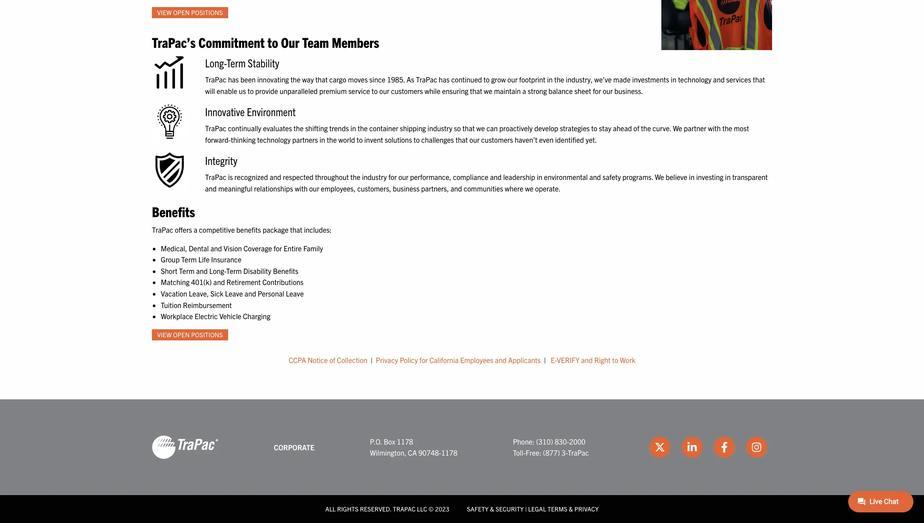 Task type: describe. For each thing, give the bounding box(es) containing it.
commitment
[[199, 33, 265, 50]]

innovating
[[257, 75, 289, 84]]

industry inside trapac continually evaluates the shifting trends in the container shipping industry so that we can proactively develop strategies to stay ahead of the curve. we partner with the most forward-thinking technology partners in the world to invent solutions to challenges that our customers haven't even identified yet.
[[428, 124, 453, 133]]

ahead
[[613, 124, 632, 133]]

e-
[[551, 355, 557, 364]]

develop
[[535, 124, 559, 133]]

trapac is recognized and respected throughout the industry for our performance, compliance and leadership in environmental and safety programs. we believe in investing in transparent and meaningful relationships with our employees, customers, business partners, and communities where we operate.
[[205, 173, 768, 193]]

in up world
[[351, 124, 356, 133]]

stability
[[248, 55, 280, 70]]

most
[[735, 124, 750, 133]]

benefits inside medical, dental and vision coverage for entire family group term life insurance short term and long-term disability benefits matching 401(k) and retirement contributions vacation leave, sick leave and personal leave tuition reimbursement workplace electric vehicle charging
[[273, 266, 299, 275]]

in right believe
[[690, 173, 695, 181]]

trapac continually evaluates the shifting trends in the container shipping industry so that we can proactively develop strategies to stay ahead of the curve. we partner with the most forward-thinking technology partners in the world to invent solutions to challenges that our customers haven't even identified yet.
[[205, 124, 750, 144]]

long-term stability
[[205, 55, 280, 70]]

and up relationships at top
[[270, 173, 281, 181]]

way
[[302, 75, 314, 84]]

positions for 2nd view open positions link from the top of the page
[[191, 331, 223, 339]]

performance,
[[410, 173, 452, 181]]

box
[[384, 437, 396, 446]]

california
[[430, 355, 459, 364]]

industry,
[[566, 75, 593, 84]]

2 horizontal spatial |
[[544, 355, 546, 364]]

e-verify and right to work
[[551, 355, 636, 364]]

work
[[620, 355, 636, 364]]

for inside trapac is recognized and respected throughout the industry for our performance, compliance and leadership in environmental and safety programs. we believe in investing in transparent and meaningful relationships with our employees, customers, business partners, and communities where we operate.
[[389, 173, 397, 181]]

sick
[[211, 289, 224, 298]]

trapac up the while at the top left
[[416, 75, 438, 84]]

tuition
[[161, 300, 181, 309]]

partner
[[684, 124, 707, 133]]

trapac offers a competitive benefits package that includes:
[[152, 225, 332, 234]]

balance
[[549, 86, 573, 95]]

positions for second view open positions link from the bottom
[[191, 8, 223, 16]]

1 view open positions link from the top
[[152, 7, 228, 18]]

in down shifting at the top left of page
[[320, 135, 325, 144]]

vision
[[224, 244, 242, 253]]

a inside trapac has been innovating the way that cargo moves since 1985. as trapac has continued to grow our footprint in the industry, we've made investments in technology and services that will enable us to provide unparalleled premium service to our customers while ensuring that we maintain a strong balance sheet for our business.
[[523, 86, 527, 95]]

collection
[[337, 355, 368, 364]]

in right investments at the top of the page
[[671, 75, 677, 84]]

industry inside trapac is recognized and respected throughout the industry for our performance, compliance and leadership in environmental and safety programs. we believe in investing in transparent and meaningful relationships with our employees, customers, business partners, and communities where we operate.
[[362, 173, 387, 181]]

that down "continued"
[[470, 86, 483, 95]]

invent
[[365, 135, 383, 144]]

in up balance
[[548, 75, 553, 84]]

evaluates
[[263, 124, 292, 133]]

we inside trapac has been innovating the way that cargo moves since 1985. as trapac has continued to grow our footprint in the industry, we've made investments in technology and services that will enable us to provide unparalleled premium service to our customers while ensuring that we maintain a strong balance sheet for our business.
[[484, 86, 493, 95]]

0 vertical spatial privacy
[[376, 355, 398, 364]]

recognized
[[235, 173, 268, 181]]

rights
[[337, 505, 359, 513]]

communities
[[464, 184, 504, 193]]

and left safety
[[590, 173, 601, 181]]

privacy policy for california employees and applicants link
[[376, 355, 541, 364]]

includes:
[[304, 225, 332, 234]]

phone: (310) 830-2000 toll-free: (877) 3-trapac
[[513, 437, 589, 457]]

right
[[595, 355, 611, 364]]

team
[[302, 33, 329, 50]]

trends
[[330, 124, 349, 133]]

customers inside trapac has been innovating the way that cargo moves since 1985. as trapac has continued to grow our footprint in the industry, we've made investments in technology and services that will enable us to provide unparalleled premium service to our customers while ensuring that we maintain a strong balance sheet for our business.
[[391, 86, 423, 95]]

and left right
[[582, 355, 593, 364]]

the down trends
[[327, 135, 337, 144]]

we've
[[595, 75, 612, 84]]

is
[[228, 173, 233, 181]]

strong
[[528, 86, 547, 95]]

2 view open positions link from the top
[[152, 329, 228, 340]]

leadership
[[504, 173, 536, 181]]

matching
[[161, 278, 190, 287]]

continually
[[228, 124, 262, 133]]

2000
[[570, 437, 586, 446]]

trapac for recognized
[[205, 173, 227, 181]]

0 vertical spatial long-
[[205, 55, 227, 70]]

retirement
[[227, 278, 261, 287]]

forward-
[[205, 135, 231, 144]]

long- inside medical, dental and vision coverage for entire family group term life insurance short term and long-term disability benefits matching 401(k) and retirement contributions vacation leave, sick leave and personal leave tuition reimbursement workplace electric vehicle charging
[[209, 266, 226, 275]]

challenges
[[422, 135, 454, 144]]

moves
[[348, 75, 368, 84]]

investing
[[697, 173, 724, 181]]

for inside medical, dental and vision coverage for entire family group term life insurance short term and long-term disability benefits matching 401(k) and retirement contributions vacation leave, sick leave and personal leave tuition reimbursement workplace electric vehicle charging
[[274, 244, 282, 253]]

us
[[239, 86, 246, 95]]

medical, dental and vision coverage for entire family group term life insurance short term and long-term disability benefits matching 401(k) and retirement contributions vacation leave, sick leave and personal leave tuition reimbursement workplace electric vehicle charging
[[161, 244, 323, 321]]

can
[[487, 124, 498, 133]]

strategies
[[560, 124, 590, 133]]

the up invent
[[358, 124, 368, 133]]

ccpa
[[289, 355, 306, 364]]

1 open from the top
[[173, 8, 190, 16]]

and up communities
[[490, 173, 502, 181]]

1985.
[[387, 75, 405, 84]]

(310)
[[537, 437, 554, 446]]

our up maintain
[[508, 75, 518, 84]]

and left applicants
[[495, 355, 507, 364]]

privacy inside footer
[[575, 505, 599, 513]]

as
[[407, 75, 415, 84]]

our down respected
[[309, 184, 320, 193]]

dental
[[189, 244, 209, 253]]

business
[[393, 184, 420, 193]]

to right world
[[357, 135, 363, 144]]

trapac for been
[[205, 75, 227, 84]]

llc
[[417, 505, 428, 513]]

operate.
[[536, 184, 561, 193]]

in right investing
[[726, 173, 731, 181]]

that right so
[[463, 124, 475, 133]]

life
[[198, 255, 210, 264]]

all rights reserved. trapac llc © 2023
[[326, 505, 450, 513]]

term down the insurance
[[226, 266, 242, 275]]

our up business
[[399, 173, 409, 181]]

term left life
[[181, 255, 197, 264]]

throughout
[[315, 173, 349, 181]]

2 open from the top
[[173, 331, 190, 339]]

vehicle
[[220, 312, 242, 321]]

the left the curve. we in the right top of the page
[[642, 124, 651, 133]]

programs.
[[623, 173, 654, 181]]

safety
[[467, 505, 489, 513]]

workplace
[[161, 312, 193, 321]]

cargo
[[330, 75, 347, 84]]

of inside trapac continually evaluates the shifting trends in the container shipping industry so that we can proactively develop strategies to stay ahead of the curve. we partner with the most forward-thinking technology partners in the world to invent solutions to challenges that our customers haven't even identified yet.
[[634, 124, 640, 133]]

world
[[339, 135, 355, 144]]

for right policy
[[420, 355, 428, 364]]

haven't
[[515, 135, 538, 144]]

integrity
[[205, 153, 238, 167]]

safety & security link
[[467, 505, 524, 513]]

meaningful
[[218, 184, 253, 193]]

that right way
[[316, 75, 328, 84]]

our down since
[[380, 86, 390, 95]]

0 horizontal spatial |
[[371, 355, 373, 364]]

to left stay
[[592, 124, 598, 133]]

where
[[505, 184, 524, 193]]

that up entire at the left top of page
[[290, 225, 303, 234]]

reimbursement
[[183, 300, 232, 309]]

term up been
[[227, 55, 246, 70]]

while
[[425, 86, 441, 95]]

grow
[[492, 75, 506, 84]]

provide
[[255, 86, 278, 95]]

transparent
[[733, 173, 768, 181]]

customers,
[[358, 184, 392, 193]]

our down we've
[[603, 86, 613, 95]]

view open positions for 2nd view open positions link from the top of the page
[[157, 331, 223, 339]]

customers inside trapac continually evaluates the shifting trends in the container shipping industry so that we can proactively develop strategies to stay ahead of the curve. we partner with the most forward-thinking technology partners in the world to invent solutions to challenges that our customers haven't even identified yet.
[[482, 135, 514, 144]]

ccpa notice of collection link
[[289, 355, 368, 364]]



Task type: vqa. For each thing, say whether or not it's contained in the screenshot.
leftmost safe
no



Task type: locate. For each thing, give the bounding box(es) containing it.
has
[[228, 75, 239, 84], [439, 75, 450, 84]]

for up business
[[389, 173, 397, 181]]

our
[[508, 75, 518, 84], [380, 86, 390, 95], [603, 86, 613, 95], [470, 135, 480, 144], [399, 173, 409, 181], [309, 184, 320, 193]]

industry up the challenges
[[428, 124, 453, 133]]

phone:
[[513, 437, 535, 446]]

1 horizontal spatial |
[[526, 505, 527, 513]]

proactively
[[500, 124, 533, 133]]

all
[[326, 505, 336, 513]]

long- down commitment
[[205, 55, 227, 70]]

1 vertical spatial benefits
[[273, 266, 299, 275]]

1 vertical spatial a
[[194, 225, 197, 234]]

1 horizontal spatial has
[[439, 75, 450, 84]]

technology left the services
[[679, 75, 712, 84]]

with inside trapac continually evaluates the shifting trends in the container shipping industry so that we can proactively develop strategies to stay ahead of the curve. we partner with the most forward-thinking technology partners in the world to invent solutions to challenges that our customers haven't even identified yet.
[[709, 124, 721, 133]]

with inside trapac is recognized and respected throughout the industry for our performance, compliance and leadership in environmental and safety programs. we believe in investing in transparent and meaningful relationships with our employees, customers, business partners, and communities where we operate.
[[295, 184, 308, 193]]

benefits
[[237, 225, 261, 234]]

innovative environment
[[205, 104, 296, 118]]

and up the insurance
[[211, 244, 222, 253]]

customers down as
[[391, 86, 423, 95]]

view open positions for second view open positions link from the bottom
[[157, 8, 223, 16]]

trapac up forward-
[[205, 124, 227, 133]]

security
[[496, 505, 524, 513]]

0 vertical spatial technology
[[679, 75, 712, 84]]

thinking
[[231, 135, 256, 144]]

container
[[370, 124, 399, 133]]

privacy right the terms
[[575, 505, 599, 513]]

1 vertical spatial privacy
[[575, 505, 599, 513]]

the up partners at the left of page
[[294, 124, 304, 133]]

service
[[349, 86, 370, 95]]

verify
[[557, 355, 580, 364]]

for down we've
[[593, 86, 602, 95]]

privacy left policy
[[376, 355, 398, 364]]

0 horizontal spatial leave
[[225, 289, 243, 298]]

0 horizontal spatial with
[[295, 184, 308, 193]]

1 horizontal spatial privacy
[[575, 505, 599, 513]]

contributions
[[263, 278, 304, 287]]

investments
[[633, 75, 670, 84]]

that down so
[[456, 135, 468, 144]]

view open positions up trapac's
[[157, 8, 223, 16]]

view down "workplace"
[[157, 331, 172, 339]]

0 vertical spatial we
[[484, 86, 493, 95]]

in up operate.
[[537, 173, 543, 181]]

our
[[281, 33, 300, 50]]

1 horizontal spatial technology
[[679, 75, 712, 84]]

3-
[[562, 448, 568, 457]]

2 view open positions from the top
[[157, 331, 223, 339]]

we left can
[[477, 124, 485, 133]]

trapac up will
[[205, 75, 227, 84]]

technology inside trapac has been innovating the way that cargo moves since 1985. as trapac has continued to grow our footprint in the industry, we've made investments in technology and services that will enable us to provide unparalleled premium service to our customers while ensuring that we maintain a strong balance sheet for our business.
[[679, 75, 712, 84]]

1 horizontal spatial &
[[569, 505, 574, 513]]

so
[[454, 124, 461, 133]]

a right offers on the top of the page
[[194, 225, 197, 234]]

0 vertical spatial industry
[[428, 124, 453, 133]]

term up matching
[[179, 266, 195, 275]]

& right the terms
[[569, 505, 574, 513]]

unparalleled
[[280, 86, 318, 95]]

the up unparalleled
[[291, 75, 301, 84]]

sheet
[[575, 86, 592, 95]]

been
[[241, 75, 256, 84]]

entire
[[284, 244, 302, 253]]

0 vertical spatial view open positions link
[[152, 7, 228, 18]]

shipping
[[400, 124, 426, 133]]

with down respected
[[295, 184, 308, 193]]

ca
[[408, 448, 417, 457]]

the left most at the top right
[[723, 124, 733, 133]]

has up "enable"
[[228, 75, 239, 84]]

0 vertical spatial benefits
[[152, 202, 195, 220]]

trapac for a
[[152, 225, 173, 234]]

we inside trapac continually evaluates the shifting trends in the container shipping industry so that we can proactively develop strategies to stay ahead of the curve. we partner with the most forward-thinking technology partners in the world to invent solutions to challenges that our customers haven't even identified yet.
[[477, 124, 485, 133]]

to left work
[[613, 355, 619, 364]]

and inside trapac has been innovating the way that cargo moves since 1985. as trapac has continued to grow our footprint in the industry, we've made investments in technology and services that will enable us to provide unparalleled premium service to our customers while ensuring that we maintain a strong balance sheet for our business.
[[714, 75, 725, 84]]

the up employees,
[[351, 173, 361, 181]]

trapac inside trapac is recognized and respected throughout the industry for our performance, compliance and leadership in environmental and safety programs. we believe in investing in transparent and meaningful relationships with our employees, customers, business partners, and communities where we operate.
[[205, 173, 227, 181]]

1 leave from the left
[[225, 289, 243, 298]]

and left meaningful
[[205, 184, 217, 193]]

main content
[[143, 0, 782, 373]]

1 horizontal spatial 1178
[[442, 448, 458, 457]]

1178 up ca
[[397, 437, 414, 446]]

0 horizontal spatial has
[[228, 75, 239, 84]]

0 vertical spatial customers
[[391, 86, 423, 95]]

401(k)
[[191, 278, 212, 287]]

1178 right ca
[[442, 448, 458, 457]]

|
[[371, 355, 373, 364], [544, 355, 546, 364], [526, 505, 527, 513]]

1 vertical spatial technology
[[257, 135, 291, 144]]

our right the challenges
[[470, 135, 480, 144]]

0 vertical spatial a
[[523, 86, 527, 95]]

main content containing trapac's commitment to our team members
[[143, 0, 782, 373]]

©
[[429, 505, 434, 513]]

members
[[332, 33, 380, 50]]

0 vertical spatial positions
[[191, 8, 223, 16]]

and up 401(k)
[[196, 266, 208, 275]]

industry up customers,
[[362, 173, 387, 181]]

1 view from the top
[[157, 8, 172, 16]]

footer
[[0, 400, 925, 523]]

2 has from the left
[[439, 75, 450, 84]]

shifting
[[305, 124, 328, 133]]

1 vertical spatial view open positions
[[157, 331, 223, 339]]

0 horizontal spatial 1178
[[397, 437, 414, 446]]

a left strong
[[523, 86, 527, 95]]

| left legal
[[526, 505, 527, 513]]

and
[[714, 75, 725, 84], [270, 173, 281, 181], [490, 173, 502, 181], [590, 173, 601, 181], [205, 184, 217, 193], [451, 184, 462, 193], [211, 244, 222, 253], [196, 266, 208, 275], [214, 278, 225, 287], [245, 289, 256, 298], [495, 355, 507, 364], [582, 355, 593, 364]]

view open positions link up trapac's
[[152, 7, 228, 18]]

vacation
[[161, 289, 187, 298]]

1 vertical spatial positions
[[191, 331, 223, 339]]

1 horizontal spatial leave
[[286, 289, 304, 298]]

830-
[[555, 437, 570, 446]]

0 horizontal spatial privacy
[[376, 355, 398, 364]]

1 vertical spatial 1178
[[442, 448, 458, 457]]

1 horizontal spatial of
[[634, 124, 640, 133]]

| inside footer
[[526, 505, 527, 513]]

2 & from the left
[[569, 505, 574, 513]]

a
[[523, 86, 527, 95], [194, 225, 197, 234]]

0 horizontal spatial customers
[[391, 86, 423, 95]]

personal
[[258, 289, 284, 298]]

positions down 'electric'
[[191, 331, 223, 339]]

electric
[[195, 312, 218, 321]]

will
[[205, 86, 215, 95]]

1 & from the left
[[490, 505, 495, 513]]

to down shipping at the top left of the page
[[414, 135, 420, 144]]

1 horizontal spatial with
[[709, 124, 721, 133]]

safety
[[603, 173, 621, 181]]

1 positions from the top
[[191, 8, 223, 16]]

0 horizontal spatial of
[[330, 355, 336, 364]]

view open positions down "workplace"
[[157, 331, 223, 339]]

package
[[263, 225, 289, 234]]

of right the notice
[[330, 355, 336, 364]]

| right the collection
[[371, 355, 373, 364]]

positions
[[191, 8, 223, 16], [191, 331, 223, 339]]

long- down the insurance
[[209, 266, 226, 275]]

respected
[[283, 173, 314, 181]]

1 vertical spatial of
[[330, 355, 336, 364]]

1 horizontal spatial benefits
[[273, 266, 299, 275]]

coverage
[[244, 244, 272, 253]]

1 vertical spatial long-
[[209, 266, 226, 275]]

the inside trapac is recognized and respected throughout the industry for our performance, compliance and leadership in environmental and safety programs. we believe in investing in transparent and meaningful relationships with our employees, customers, business partners, and communities where we operate.
[[351, 173, 361, 181]]

1 view open positions from the top
[[157, 8, 223, 16]]

0 vertical spatial view
[[157, 8, 172, 16]]

customers down can
[[482, 135, 514, 144]]

1 vertical spatial open
[[173, 331, 190, 339]]

our inside trapac continually evaluates the shifting trends in the container shipping industry so that we can proactively develop strategies to stay ahead of the curve. we partner with the most forward-thinking technology partners in the world to invent solutions to challenges that our customers haven't even identified yet.
[[470, 135, 480, 144]]

2 view from the top
[[157, 331, 172, 339]]

1 vertical spatial view open positions link
[[152, 329, 228, 340]]

footer containing p.o. box 1178
[[0, 400, 925, 523]]

disability
[[244, 266, 272, 275]]

0 horizontal spatial benefits
[[152, 202, 195, 220]]

leave,
[[189, 289, 209, 298]]

for left entire at the left top of page
[[274, 244, 282, 253]]

0 horizontal spatial a
[[194, 225, 197, 234]]

view for 2nd view open positions link from the top of the page
[[157, 331, 172, 339]]

legal
[[529, 505, 547, 513]]

| left e-
[[544, 355, 546, 364]]

& right safety
[[490, 505, 495, 513]]

corporate image
[[152, 435, 219, 460]]

1 horizontal spatial a
[[523, 86, 527, 95]]

open down "workplace"
[[173, 331, 190, 339]]

of right 'ahead'
[[634, 124, 640, 133]]

trapac left is
[[205, 173, 227, 181]]

1 horizontal spatial customers
[[482, 135, 514, 144]]

to left grow
[[484, 75, 490, 84]]

0 vertical spatial with
[[709, 124, 721, 133]]

business.
[[615, 86, 644, 95]]

technology
[[679, 75, 712, 84], [257, 135, 291, 144]]

p.o.
[[370, 437, 382, 446]]

customers
[[391, 86, 423, 95], [482, 135, 514, 144]]

relationships
[[254, 184, 293, 193]]

made
[[614, 75, 631, 84]]

1 vertical spatial we
[[477, 124, 485, 133]]

footprint
[[520, 75, 546, 84]]

to down since
[[372, 86, 378, 95]]

free:
[[526, 448, 542, 457]]

technology inside trapac continually evaluates the shifting trends in the container shipping industry so that we can proactively develop strategies to stay ahead of the curve. we partner with the most forward-thinking technology partners in the world to invent solutions to challenges that our customers haven't even identified yet.
[[257, 135, 291, 144]]

short
[[161, 266, 178, 275]]

1 vertical spatial customers
[[482, 135, 514, 144]]

yet.
[[586, 135, 597, 144]]

the up balance
[[555, 75, 565, 84]]

that
[[316, 75, 328, 84], [753, 75, 766, 84], [470, 86, 483, 95], [463, 124, 475, 133], [456, 135, 468, 144], [290, 225, 303, 234]]

has up ensuring
[[439, 75, 450, 84]]

privacy
[[376, 355, 398, 364], [575, 505, 599, 513]]

policy
[[400, 355, 418, 364]]

leave down the contributions
[[286, 289, 304, 298]]

and up "sick"
[[214, 278, 225, 287]]

view open positions link down "workplace"
[[152, 329, 228, 340]]

leave down retirement
[[225, 289, 243, 298]]

2 vertical spatial we
[[525, 184, 534, 193]]

trapac for evaluates
[[205, 124, 227, 133]]

term
[[227, 55, 246, 70], [181, 255, 197, 264], [179, 266, 195, 275], [226, 266, 242, 275]]

trapac left offers on the top of the page
[[152, 225, 173, 234]]

1 vertical spatial with
[[295, 184, 308, 193]]

we inside trapac is recognized and respected throughout the industry for our performance, compliance and leadership in environmental and safety programs. we believe in investing in transparent and meaningful relationships with our employees, customers, business partners, and communities where we operate.
[[525, 184, 534, 193]]

trapac inside phone: (310) 830-2000 toll-free: (877) 3-trapac
[[568, 448, 589, 457]]

we down leadership
[[525, 184, 534, 193]]

1 vertical spatial industry
[[362, 173, 387, 181]]

innovative
[[205, 104, 245, 118]]

and left the services
[[714, 75, 725, 84]]

0 vertical spatial view open positions
[[157, 8, 223, 16]]

0 horizontal spatial &
[[490, 505, 495, 513]]

1 horizontal spatial industry
[[428, 124, 453, 133]]

for inside trapac has been innovating the way that cargo moves since 1985. as trapac has continued to grow our footprint in the industry, we've made investments in technology and services that will enable us to provide unparalleled premium service to our customers while ensuring that we maintain a strong balance sheet for our business.
[[593, 86, 602, 95]]

solutions
[[385, 135, 412, 144]]

0 horizontal spatial technology
[[257, 135, 291, 144]]

view open positions link
[[152, 7, 228, 18], [152, 329, 228, 340]]

medical,
[[161, 244, 187, 253]]

e-verify and right to work link
[[551, 355, 636, 364]]

view for second view open positions link from the bottom
[[157, 8, 172, 16]]

ccpa notice of collection | privacy policy for california employees and applicants |
[[289, 355, 546, 364]]

and down retirement
[[245, 289, 256, 298]]

trapac down 2000
[[568, 448, 589, 457]]

trapac
[[205, 75, 227, 84], [416, 75, 438, 84], [205, 124, 227, 133], [205, 173, 227, 181], [152, 225, 173, 234], [568, 448, 589, 457]]

competitive
[[199, 225, 235, 234]]

0 vertical spatial of
[[634, 124, 640, 133]]

(877)
[[543, 448, 560, 457]]

2 leave from the left
[[286, 289, 304, 298]]

trapac inside trapac continually evaluates the shifting trends in the container shipping industry so that we can proactively develop strategies to stay ahead of the curve. we partner with the most forward-thinking technology partners in the world to invent solutions to challenges that our customers haven't even identified yet.
[[205, 124, 227, 133]]

1 vertical spatial view
[[157, 331, 172, 339]]

employees
[[461, 355, 494, 364]]

with right partner in the top of the page
[[709, 124, 721, 133]]

and down compliance
[[451, 184, 462, 193]]

partners
[[293, 135, 318, 144]]

to left our
[[268, 33, 278, 50]]

2 positions from the top
[[191, 331, 223, 339]]

0 vertical spatial 1178
[[397, 437, 414, 446]]

to right us
[[248, 86, 254, 95]]

view up trapac's
[[157, 8, 172, 16]]

0 vertical spatial open
[[173, 8, 190, 16]]

1 has from the left
[[228, 75, 239, 84]]

benefits up the contributions
[[273, 266, 299, 275]]

open up trapac's
[[173, 8, 190, 16]]

technology down evaluates
[[257, 135, 291, 144]]

that right the services
[[753, 75, 766, 84]]

benefits up offers on the top of the page
[[152, 202, 195, 220]]

0 horizontal spatial industry
[[362, 173, 387, 181]]

identified
[[556, 135, 584, 144]]

compliance
[[453, 173, 489, 181]]

curve. we
[[653, 124, 683, 133]]

&
[[490, 505, 495, 513], [569, 505, 574, 513]]



